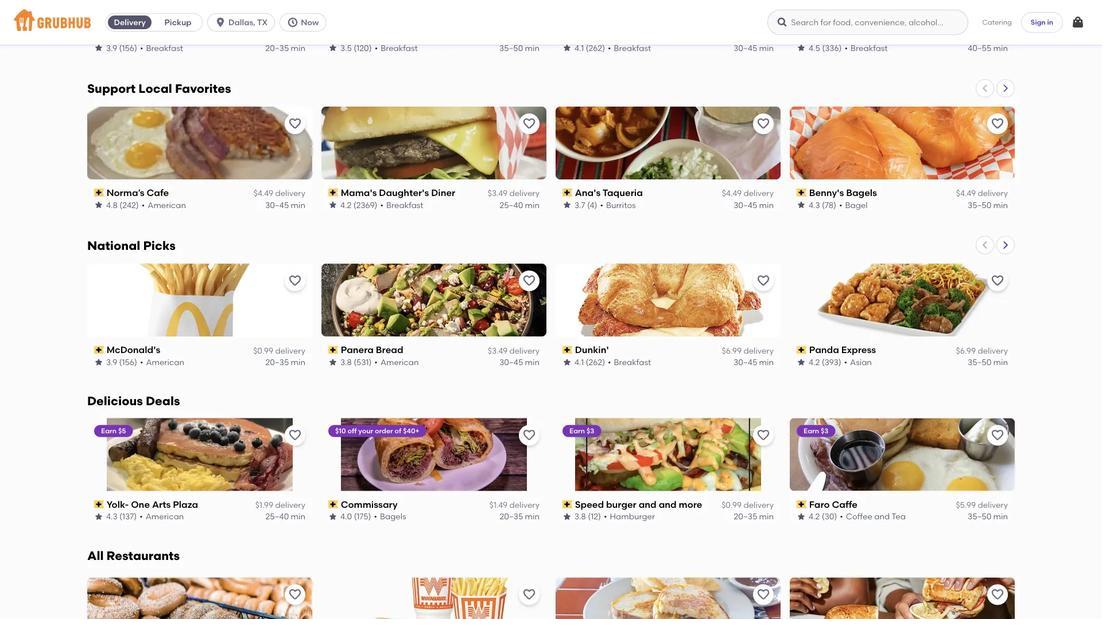 Task type: locate. For each thing, give the bounding box(es) containing it.
svg image inside now "button"
[[287, 17, 299, 28]]

1 mcdonald's from the top
[[107, 30, 160, 41]]

2 mcdonald's from the top
[[107, 345, 160, 356]]

0 vertical spatial 4.1
[[575, 43, 584, 53]]

speed
[[575, 499, 604, 511]]

2 $3 from the left
[[821, 427, 829, 436]]

yolk-
[[107, 499, 129, 511]]

0 horizontal spatial 4.3
[[106, 512, 117, 522]]

1 horizontal spatial $4.49
[[722, 189, 742, 198]]

2 horizontal spatial and
[[874, 512, 890, 522]]

norma's cafe
[[107, 187, 169, 198]]

1 vertical spatial $3.49
[[488, 346, 507, 356]]

svg image for dallas, tx
[[215, 17, 226, 28]]

barrel
[[848, 30, 875, 41]]

0 vertical spatial (262)
[[586, 43, 605, 53]]

(156) down delivery
[[119, 43, 137, 53]]

4.1 (262)
[[575, 43, 605, 53], [575, 357, 605, 367]]

star icon image for ana's taqueria
[[563, 201, 572, 210]]

0 vertical spatial 25–40
[[500, 200, 523, 210]]

$6.99
[[722, 31, 742, 41], [956, 31, 976, 41], [722, 346, 742, 356], [956, 346, 976, 356]]

2 horizontal spatial $4.49 delivery
[[956, 189, 1008, 198]]

$0.99 for speed burger and and more
[[722, 501, 742, 510]]

order
[[375, 427, 393, 436]]

2 vertical spatial $0.99 delivery
[[722, 501, 774, 510]]

20–35 for mcdonald's
[[265, 357, 289, 367]]

$4.49 for ana's taqueria
[[722, 189, 742, 198]]

subscription pass image left "speed"
[[563, 501, 573, 509]]

4.2 for mama's daughter's diner
[[340, 200, 352, 210]]

0 vertical spatial (156)
[[119, 43, 137, 53]]

1 horizontal spatial earn $3
[[804, 427, 829, 436]]

panera bread
[[341, 345, 403, 356]]

1 horizontal spatial bagels
[[846, 187, 877, 198]]

bagels for benny's bagels
[[846, 187, 877, 198]]

1 vertical spatial 25–40 min
[[265, 512, 305, 522]]

1 earn $3 from the left
[[569, 427, 594, 436]]

american down the arts
[[146, 512, 184, 522]]

(30)
[[822, 512, 837, 522]]

2 3.9 from the top
[[106, 357, 117, 367]]

0 vertical spatial 3.8
[[340, 357, 352, 367]]

2 horizontal spatial $4.49
[[956, 189, 976, 198]]

1 4.1 (262) from the top
[[575, 43, 605, 53]]

subscription pass image up delicious on the bottom left of page
[[94, 346, 104, 354]]

$6.99 delivery for panda express
[[956, 346, 1008, 356]]

save this restaurant button for 'whataburger logo'
[[519, 585, 540, 606]]

1 $3.49 from the top
[[488, 189, 507, 198]]

min for speed burger and and more
[[759, 512, 774, 522]]

0 horizontal spatial 25–40
[[265, 512, 289, 522]]

delivery for panda express
[[978, 346, 1008, 356]]

1 vertical spatial (262)
[[586, 357, 605, 367]]

3.8 (531)
[[340, 357, 372, 367]]

3.9 (156) down delivery
[[106, 43, 137, 53]]

1 vertical spatial 3.9 (156)
[[106, 357, 137, 367]]

• american down the arts
[[140, 512, 184, 522]]

$4.49 delivery for benny's bagels
[[956, 189, 1008, 198]]

2 caret right icon image from the top
[[1001, 241, 1010, 250]]

0 horizontal spatial earn
[[101, 427, 117, 436]]

2 (156) from the top
[[119, 357, 137, 367]]

min for norma's cafe
[[291, 200, 305, 210]]

0 horizontal spatial 3.8
[[340, 357, 352, 367]]

25–40
[[500, 200, 523, 210], [265, 512, 289, 522]]

• for faro caffe
[[840, 512, 843, 522]]

$6.99 for cracker barrel
[[956, 31, 976, 41]]

allgood cafe logo image
[[556, 578, 781, 620]]

3.9 (156)
[[106, 43, 137, 53], [106, 357, 137, 367]]

caret right icon image for national picks
[[1001, 241, 1010, 250]]

star icon image for faro caffe
[[797, 513, 806, 522]]

0 horizontal spatial bagels
[[380, 512, 406, 522]]

$4.49 delivery for ana's taqueria
[[722, 189, 774, 198]]

all
[[87, 549, 104, 564]]

sign in
[[1031, 18, 1053, 26]]

3 earn from the left
[[804, 427, 819, 436]]

earn $3
[[569, 427, 594, 436], [804, 427, 829, 436]]

0 vertical spatial caret left icon image
[[980, 84, 990, 93]]

delivery for faro caffe
[[978, 501, 1008, 510]]

1 earn from the left
[[101, 427, 117, 436]]

1 vertical spatial caret left icon image
[[980, 241, 990, 250]]

• for commissary
[[374, 512, 377, 522]]

$4.49 delivery
[[254, 189, 305, 198], [722, 189, 774, 198], [956, 189, 1008, 198]]

4.8
[[106, 200, 118, 210]]

35–50 min
[[499, 43, 540, 53], [968, 200, 1008, 210], [968, 357, 1008, 367], [968, 512, 1008, 522]]

american down cafe
[[148, 200, 186, 210]]

star icon image for dunkin'
[[563, 358, 572, 367]]

• american down cafe
[[142, 200, 186, 210]]

2 horizontal spatial earn
[[804, 427, 819, 436]]

delivery
[[114, 18, 146, 27]]

$3
[[587, 427, 594, 436], [821, 427, 829, 436]]

(156) up delicious deals
[[119, 357, 137, 367]]

(78)
[[822, 200, 836, 210]]

bagels up bagel
[[846, 187, 877, 198]]

• for cracker barrel
[[845, 43, 848, 53]]

2 $4.49 delivery from the left
[[722, 189, 774, 198]]

1 4.1 from the top
[[575, 43, 584, 53]]

20–35 min for speed burger and and more
[[734, 512, 774, 522]]

1 caret right icon image from the top
[[1001, 84, 1010, 93]]

4.3 down yolk-
[[106, 512, 117, 522]]

$3.49 delivery
[[488, 189, 540, 198], [488, 346, 540, 356]]

off
[[348, 427, 357, 436]]

norma's
[[107, 187, 144, 198]]

• breakfast down daughter's
[[380, 200, 423, 210]]

1 vertical spatial bagels
[[380, 512, 406, 522]]

1 $4.49 from the left
[[254, 189, 273, 198]]

0 vertical spatial 4.3
[[809, 200, 820, 210]]

Search for food, convenience, alcohol... search field
[[768, 10, 968, 35]]

star icon image for yolk- one arts plaza
[[94, 513, 103, 522]]

mcdonald's up delicious deals
[[107, 345, 160, 356]]

subscription pass image for ana's taqueria
[[563, 189, 573, 197]]

• american up 'deals'
[[140, 357, 184, 367]]

1 vertical spatial mcdonald's
[[107, 345, 160, 356]]

1 3.9 from the top
[[106, 43, 117, 53]]

subscription pass image left dunkin'
[[563, 346, 573, 354]]

1 horizontal spatial $3
[[821, 427, 829, 436]]

save this restaurant button
[[285, 114, 305, 134], [519, 114, 540, 134], [753, 114, 774, 134], [987, 114, 1008, 134], [285, 271, 305, 291], [519, 271, 540, 291], [753, 271, 774, 291], [987, 271, 1008, 291], [285, 426, 305, 446], [519, 426, 540, 446], [753, 426, 774, 446], [987, 426, 1008, 446], [285, 585, 305, 606], [519, 585, 540, 606], [753, 585, 774, 606], [987, 585, 1008, 606]]

and up "hamburger"
[[639, 499, 657, 511]]

• american for panera bread
[[374, 357, 419, 367]]

0 horizontal spatial $4.49
[[254, 189, 273, 198]]

0 vertical spatial 3.9
[[106, 43, 117, 53]]

picks
[[143, 239, 176, 253]]

arts
[[152, 499, 171, 511]]

1 vertical spatial 25–40
[[265, 512, 289, 522]]

1 vertical spatial (156)
[[119, 357, 137, 367]]

earn
[[101, 427, 117, 436], [569, 427, 585, 436], [804, 427, 819, 436]]

0 vertical spatial $0.99 delivery
[[253, 31, 305, 41]]

2 $3.49 delivery from the top
[[488, 346, 540, 356]]

1 vertical spatial 3.8
[[575, 512, 586, 522]]

4.2 down faro
[[809, 512, 820, 522]]

save this restaurant image for dunkin'
[[757, 274, 770, 288]]

save this restaurant button for sclafani's new york bagels and sandwiches logo
[[285, 585, 305, 606]]

subscription pass image left the panda
[[797, 346, 807, 354]]

4.3 for yolk- one arts plaza
[[106, 512, 117, 522]]

commissary logo image
[[321, 419, 546, 492]]

subscription pass image for benny's bagels
[[797, 189, 807, 197]]

$0.99 delivery for mcdonald's
[[253, 346, 305, 356]]

$40+
[[403, 427, 419, 436]]

20–35
[[265, 43, 289, 53], [265, 357, 289, 367], [500, 512, 523, 522], [734, 512, 757, 522]]

2 4.1 (262) from the top
[[575, 357, 605, 367]]

4.1
[[575, 43, 584, 53], [575, 357, 584, 367]]

1 vertical spatial caret right icon image
[[1001, 241, 1010, 250]]

2 3.9 (156) from the top
[[106, 357, 137, 367]]

subscription pass image left norma's
[[94, 189, 104, 197]]

mama's daughter's diner
[[341, 187, 455, 198]]

1 horizontal spatial $4.49 delivery
[[722, 189, 774, 198]]

1 horizontal spatial svg image
[[287, 17, 299, 28]]

4.3 for benny's bagels
[[809, 200, 820, 210]]

norma's cafe logo image
[[87, 107, 312, 180]]

sign
[[1031, 18, 1046, 26]]

caret left icon image for national picks
[[980, 241, 990, 250]]

catering
[[982, 18, 1012, 26]]

earn for speed
[[569, 427, 585, 436]]

0 vertical spatial 4.2
[[340, 200, 352, 210]]

3 $4.49 from the left
[[956, 189, 976, 198]]

svg image
[[1071, 15, 1085, 29], [215, 17, 226, 28], [287, 17, 299, 28]]

subscription pass image left yolk-
[[94, 501, 104, 509]]

ana's taqueria logo image
[[556, 107, 781, 180]]

1 $3 from the left
[[587, 427, 594, 436]]

4.3 (137)
[[106, 512, 137, 522]]

30–45 min
[[734, 43, 774, 53], [265, 200, 305, 210], [734, 200, 774, 210], [499, 357, 540, 367], [734, 357, 774, 367]]

earn for yolk-
[[101, 427, 117, 436]]

1 horizontal spatial 25–40 min
[[500, 200, 540, 210]]

$5.99
[[956, 501, 976, 510]]

delivery for ana's taqueria
[[744, 189, 774, 198]]

caret right icon image
[[1001, 84, 1010, 93], [1001, 241, 1010, 250]]

benny's
[[809, 187, 844, 198]]

support
[[87, 81, 136, 96]]

$3 for faro
[[821, 427, 829, 436]]

(531)
[[354, 357, 372, 367]]

delivery for benny's bagels
[[978, 189, 1008, 198]]

• breakfast down $6.99 delivery link
[[608, 43, 651, 53]]

subscription pass image for mcdonald's
[[94, 346, 104, 354]]

(156) for panda
[[119, 357, 137, 367]]

subscription pass image left panera
[[328, 346, 338, 354]]

panda express logo image
[[790, 264, 1015, 337]]

save this restaurant button for benny's bagels logo
[[987, 114, 1008, 134]]

star icon image for commissary
[[328, 513, 338, 522]]

1 vertical spatial 4.3
[[106, 512, 117, 522]]

3.5
[[340, 43, 352, 53]]

mama's daughter's diner logo image
[[321, 107, 546, 180]]

support local favorites
[[87, 81, 231, 96]]

1 vertical spatial 4.1
[[575, 357, 584, 367]]

star icon image
[[94, 43, 103, 53], [328, 43, 338, 53], [563, 43, 572, 53], [797, 43, 806, 53], [94, 201, 103, 210], [328, 201, 338, 210], [563, 201, 572, 210], [797, 201, 806, 210], [94, 358, 103, 367], [328, 358, 338, 367], [563, 358, 572, 367], [797, 358, 806, 367], [94, 513, 103, 522], [328, 513, 338, 522], [563, 513, 572, 522], [797, 513, 806, 522]]

bagels for • bagels
[[380, 512, 406, 522]]

$6.99 for dunkin'
[[722, 346, 742, 356]]

3.8 left (12)
[[575, 512, 586, 522]]

caret left icon image
[[980, 84, 990, 93], [980, 241, 990, 250]]

3.8 down panera
[[340, 357, 352, 367]]

0 horizontal spatial $4.49 delivery
[[254, 189, 305, 198]]

• breakfast down dunkin'
[[608, 357, 651, 367]]

35–50 min for faro caffe
[[968, 512, 1008, 522]]

0 vertical spatial 3.9 (156)
[[106, 43, 137, 53]]

subscription pass image
[[94, 189, 104, 197], [563, 189, 573, 197], [797, 189, 807, 197], [563, 346, 573, 354], [797, 346, 807, 354], [94, 501, 104, 509], [563, 501, 573, 509]]

sclafani's new york bagels and sandwiches logo image
[[87, 578, 312, 620]]

25–40 min
[[500, 200, 540, 210], [265, 512, 305, 522]]

• breakfast
[[140, 43, 183, 53], [375, 43, 418, 53], [608, 43, 651, 53], [845, 43, 888, 53], [380, 200, 423, 210], [608, 357, 651, 367]]

• american down bread
[[374, 357, 419, 367]]

$1.49
[[490, 501, 507, 510]]

cracker barrel
[[809, 30, 875, 41]]

subscription pass image left the mama's
[[328, 189, 338, 197]]

american for panera bread
[[381, 357, 419, 367]]

1 horizontal spatial earn
[[569, 427, 585, 436]]

coffee
[[846, 512, 872, 522]]

2 $4.49 from the left
[[722, 189, 742, 198]]

20–35 for commissary
[[500, 512, 523, 522]]

save this restaurant image for mama's daughter's diner
[[522, 117, 536, 131]]

0 vertical spatial $3.49 delivery
[[488, 189, 540, 198]]

1 $4.49 delivery from the left
[[254, 189, 305, 198]]

2 vertical spatial 4.2
[[809, 512, 820, 522]]

american down bread
[[381, 357, 419, 367]]

$5
[[118, 427, 126, 436]]

$3.49
[[488, 189, 507, 198], [488, 346, 507, 356]]

2 4.1 from the top
[[575, 357, 584, 367]]

• for ana's taqueria
[[600, 200, 603, 210]]

bagels down commissary
[[380, 512, 406, 522]]

svg image inside dallas, tx button
[[215, 17, 226, 28]]

0 vertical spatial bagels
[[846, 187, 877, 198]]

save this restaurant button for allgood cafe logo
[[753, 585, 774, 606]]

1 vertical spatial $3.49 delivery
[[488, 346, 540, 356]]

1 vertical spatial $0.99 delivery
[[253, 346, 305, 356]]

1 vertical spatial 4.2
[[809, 357, 820, 367]]

subscription pass image left commissary
[[328, 501, 338, 509]]

• hamburger
[[604, 512, 655, 522]]

• breakfast down pickup button
[[140, 43, 183, 53]]

• for mama's daughter's diner
[[380, 200, 383, 210]]

mama's
[[341, 187, 377, 198]]

40–55
[[968, 43, 991, 53]]

0 vertical spatial caret right icon image
[[1001, 84, 1010, 93]]

caret right icon image for support local favorites
[[1001, 84, 1010, 93]]

$4.49 for benny's bagels
[[956, 189, 976, 198]]

4.3 (78)
[[809, 200, 836, 210]]

3.9 up delicious on the bottom left of page
[[106, 357, 117, 367]]

1 vertical spatial 4.1 (262)
[[575, 357, 605, 367]]

4.2 down the mama's
[[340, 200, 352, 210]]

asian
[[850, 357, 872, 367]]

potbelly sandwich works logo image
[[790, 578, 1015, 620]]

$6.99 delivery
[[722, 31, 774, 41], [956, 31, 1008, 41], [722, 346, 774, 356], [956, 346, 1008, 356]]

2 caret left icon image from the top
[[980, 241, 990, 250]]

0 horizontal spatial and
[[639, 499, 657, 511]]

american up 'deals'
[[146, 357, 184, 367]]

4.2 down the panda
[[809, 357, 820, 367]]

0 vertical spatial $3.49
[[488, 189, 507, 198]]

save this restaurant image
[[522, 117, 536, 131], [991, 117, 1005, 131], [288, 274, 302, 288], [522, 274, 536, 288], [757, 274, 770, 288], [991, 274, 1005, 288], [522, 429, 536, 443], [288, 589, 302, 602], [991, 589, 1005, 602]]

min for yolk- one arts plaza
[[291, 512, 305, 522]]

one
[[131, 499, 150, 511]]

1 horizontal spatial 25–40
[[500, 200, 523, 210]]

4.2 (393)
[[809, 357, 841, 367]]

(156)
[[119, 43, 137, 53], [119, 357, 137, 367]]

and
[[639, 499, 657, 511], [659, 499, 677, 511], [874, 512, 890, 522]]

delicious deals
[[87, 394, 180, 409]]

subscription pass image left ana's
[[563, 189, 573, 197]]

subscription pass image left faro
[[797, 501, 807, 509]]

20–35 min for commissary
[[500, 512, 540, 522]]

3.9 (156) up delicious on the bottom left of page
[[106, 357, 137, 367]]

1 caret left icon image from the top
[[980, 84, 990, 93]]

yolk- one arts plaza logo image
[[87, 419, 312, 492]]

cafe
[[147, 187, 169, 198]]

0 horizontal spatial 25–40 min
[[265, 512, 305, 522]]

35–50
[[499, 43, 523, 53], [968, 200, 991, 210], [968, 357, 991, 367], [968, 512, 991, 522]]

mcdonald's down delivery
[[107, 30, 160, 41]]

subscription pass image left benny's
[[797, 189, 807, 197]]

and left more
[[659, 499, 677, 511]]

min for mama's daughter's diner
[[525, 200, 540, 210]]

2 $3.49 from the top
[[488, 346, 507, 356]]

1 horizontal spatial and
[[659, 499, 677, 511]]

and left "tea"
[[874, 512, 890, 522]]

0 vertical spatial 25–40 min
[[500, 200, 540, 210]]

3.8
[[340, 357, 352, 367], [575, 512, 586, 522]]

1 horizontal spatial 3.8
[[575, 512, 586, 522]]

delivery
[[275, 31, 305, 41], [744, 31, 774, 41], [978, 31, 1008, 41], [275, 189, 305, 198], [509, 189, 540, 198], [744, 189, 774, 198], [978, 189, 1008, 198], [275, 346, 305, 356], [509, 346, 540, 356], [744, 346, 774, 356], [978, 346, 1008, 356], [275, 501, 305, 510], [509, 501, 540, 510], [744, 501, 774, 510], [978, 501, 1008, 510]]

• for dunkin'
[[608, 357, 611, 367]]

subscription pass image left 'cracker'
[[797, 32, 807, 40]]

save this restaurant button for panda express logo
[[987, 271, 1008, 291]]

3 $4.49 delivery from the left
[[956, 189, 1008, 198]]

20–35 min for mcdonald's
[[265, 357, 305, 367]]

4.3 left (78)
[[809, 200, 820, 210]]

30–45 for panda express
[[734, 357, 757, 367]]

caret left icon image for support local favorites
[[980, 84, 990, 93]]

1 vertical spatial $0.99
[[253, 346, 273, 356]]

star icon image for panera bread
[[328, 358, 338, 367]]

earn $5
[[101, 427, 126, 436]]

• bagel
[[839, 200, 868, 210]]

3.7
[[575, 200, 585, 210]]

speed burger and and more logo image
[[556, 419, 781, 492]]

subscription pass image for faro caffe
[[797, 501, 807, 509]]

• for mcdonald's
[[140, 357, 143, 367]]

delivery button
[[106, 13, 154, 32]]

1 (262) from the top
[[586, 43, 605, 53]]

daughter's
[[379, 187, 429, 198]]

save this restaurant button for dunkin' logo
[[753, 271, 774, 291]]

1 3.9 (156) from the top
[[106, 43, 137, 53]]

2 vertical spatial $0.99
[[722, 501, 742, 510]]

subscription pass image
[[797, 32, 807, 40], [328, 189, 338, 197], [94, 346, 104, 354], [328, 346, 338, 354], [328, 501, 338, 509], [797, 501, 807, 509]]

0 vertical spatial 4.1 (262)
[[575, 43, 605, 53]]

1 horizontal spatial 4.3
[[809, 200, 820, 210]]

• american for norma's cafe
[[142, 200, 186, 210]]

save this restaurant image
[[288, 117, 302, 131], [757, 117, 770, 131], [288, 429, 302, 443], [757, 429, 770, 443], [991, 429, 1005, 443], [522, 589, 536, 602], [757, 589, 770, 602]]

svg image right in
[[1071, 15, 1085, 29]]

0 vertical spatial mcdonald's
[[107, 30, 160, 41]]

2 earn from the left
[[569, 427, 585, 436]]

0 horizontal spatial $3
[[587, 427, 594, 436]]

save this restaurant image for mcdonald's
[[288, 274, 302, 288]]

0 horizontal spatial svg image
[[215, 17, 226, 28]]

svg image left dallas,
[[215, 17, 226, 28]]

2 earn $3 from the left
[[804, 427, 829, 436]]

svg image left the now
[[287, 17, 299, 28]]

1 $3.49 delivery from the top
[[488, 189, 540, 198]]

$4.49
[[254, 189, 273, 198], [722, 189, 742, 198], [956, 189, 976, 198]]

dunkin'
[[575, 345, 609, 356]]

3.8 for panera bread
[[340, 357, 352, 367]]

0 horizontal spatial earn $3
[[569, 427, 594, 436]]

save this restaurant image for panera bread
[[522, 274, 536, 288]]

4.5
[[809, 43, 820, 53]]

20–35 min
[[265, 43, 305, 53], [265, 357, 305, 367], [500, 512, 540, 522], [734, 512, 774, 522]]

1 (156) from the top
[[119, 43, 137, 53]]

3.9 down delivery
[[106, 43, 117, 53]]

2 (262) from the top
[[586, 357, 605, 367]]

1 vertical spatial 3.9
[[106, 357, 117, 367]]

• american
[[142, 200, 186, 210], [140, 357, 184, 367], [374, 357, 419, 367], [140, 512, 184, 522]]



Task type: describe. For each thing, give the bounding box(es) containing it.
0 vertical spatial $0.99
[[253, 31, 273, 41]]

save this restaurant button for the potbelly sandwich works logo
[[987, 585, 1008, 606]]

mcdonald's logo image
[[87, 264, 312, 337]]

(242)
[[120, 200, 139, 210]]

benny's bagels
[[809, 187, 877, 198]]

$0.99 delivery for speed burger and and more
[[722, 501, 774, 510]]

more
[[679, 499, 702, 511]]

min for dunkin'
[[759, 357, 774, 367]]

subscription pass image for norma's cafe
[[94, 189, 104, 197]]

all restaurants
[[87, 549, 180, 564]]

$3.49 delivery for national picks
[[488, 346, 540, 356]]

35–50 min for benny's bagels
[[968, 200, 1008, 210]]

4.2 for faro caffe
[[809, 512, 820, 522]]

20–35 for speed burger and and more
[[734, 512, 757, 522]]

4.1 for cracker barrel
[[575, 43, 584, 53]]

deals
[[146, 394, 180, 409]]

cracker
[[809, 30, 846, 41]]

taqueria
[[603, 187, 643, 198]]

3.7 (4)
[[575, 200, 597, 210]]

ana's taqueria
[[575, 187, 643, 198]]

4.2 (2369)
[[340, 200, 377, 210]]

star icon image for panda express
[[797, 358, 806, 367]]

$3.49 delivery for support local favorites
[[488, 189, 540, 198]]

svg image
[[777, 17, 788, 28]]

bagel
[[845, 200, 868, 210]]

delivery for yolk- one arts plaza
[[275, 501, 305, 510]]

3.5 (120)
[[340, 43, 372, 53]]

(262) for cracker
[[586, 43, 605, 53]]

of
[[395, 427, 401, 436]]

(262) for panda
[[586, 357, 605, 367]]

earn $3 for faro
[[804, 427, 829, 436]]

4.2 for panda express
[[809, 357, 820, 367]]

panera
[[341, 345, 374, 356]]

$3.49 for national picks
[[488, 346, 507, 356]]

40–55 min
[[968, 43, 1008, 53]]

4.1 for panda express
[[575, 357, 584, 367]]

3.9 for panda express
[[106, 357, 117, 367]]

$1.99
[[255, 501, 273, 510]]

delivery for panera bread
[[509, 346, 540, 356]]

(2369)
[[353, 200, 377, 210]]

delivery for dunkin'
[[744, 346, 774, 356]]

4.2 (30)
[[809, 512, 837, 522]]

$1.49 delivery
[[490, 501, 540, 510]]

$10 off your order of $40+
[[335, 427, 419, 436]]

star icon image for benny's bagels
[[797, 201, 806, 210]]

35–50 for faro caffe
[[968, 512, 991, 522]]

now
[[301, 18, 319, 27]]

save this restaurant button for "norma's cafe logo"
[[285, 114, 305, 134]]

burger
[[606, 499, 636, 511]]

whataburger logo image
[[321, 578, 546, 620]]

subscription pass image for panera bread
[[328, 346, 338, 354]]

$6.99 delivery link
[[563, 29, 774, 42]]

• american for mcdonald's
[[140, 357, 184, 367]]

tea
[[892, 512, 906, 522]]

25–40 for yolk- one arts plaza
[[265, 512, 289, 522]]

• burritos
[[600, 200, 636, 210]]

• american for yolk- one arts plaza
[[140, 512, 184, 522]]

save this restaurant button for panera bread logo
[[519, 271, 540, 291]]

30–45 for cracker barrel
[[734, 43, 757, 53]]

speed burger and and more
[[575, 499, 702, 511]]

in
[[1047, 18, 1053, 26]]

faro caffe logo image
[[790, 419, 1015, 492]]

$10
[[335, 427, 346, 436]]

$1.99 delivery
[[255, 501, 305, 510]]

$4.49 delivery for norma's cafe
[[254, 189, 305, 198]]

ana's
[[575, 187, 601, 198]]

$6.99 delivery for cracker barrel
[[956, 31, 1008, 41]]

subscription pass image for cracker barrel
[[797, 32, 807, 40]]

• coffee and tea
[[840, 512, 906, 522]]

favorites
[[175, 81, 231, 96]]

burritos
[[606, 200, 636, 210]]

min for panera bread
[[525, 357, 540, 367]]

$3.49 for support local favorites
[[488, 189, 507, 198]]

• for panda express
[[844, 357, 847, 367]]

dallas,
[[229, 18, 255, 27]]

(156) for cracker
[[119, 43, 137, 53]]

3.8 (12)
[[575, 512, 601, 522]]

• breakfast right (120)
[[375, 43, 418, 53]]

pickup button
[[154, 13, 202, 32]]

35–50 for benny's bagels
[[968, 200, 991, 210]]

• for yolk- one arts plaza
[[140, 512, 143, 522]]

(393)
[[822, 357, 841, 367]]

and for •
[[874, 512, 890, 522]]

• breakfast down barrel
[[845, 43, 888, 53]]

min for ana's taqueria
[[759, 200, 774, 210]]

$5.99 delivery
[[956, 501, 1008, 510]]

35–50 min for panda express
[[968, 357, 1008, 367]]

dunkin' logo image
[[556, 264, 781, 337]]

national
[[87, 239, 140, 253]]

min for cracker barrel
[[993, 43, 1008, 53]]

tx
[[257, 18, 268, 27]]

subscription pass image for panda express
[[797, 346, 807, 354]]

local
[[139, 81, 172, 96]]

subscription pass image for commissary
[[328, 501, 338, 509]]

(175)
[[354, 512, 371, 522]]

3.8 for speed burger and and more
[[575, 512, 586, 522]]

$6.99 delivery for dunkin'
[[722, 346, 774, 356]]

now button
[[280, 13, 331, 32]]

panda
[[809, 345, 839, 356]]

dallas, tx button
[[207, 13, 280, 32]]

star icon image for speed burger and and more
[[563, 513, 572, 522]]

min for faro caffe
[[993, 512, 1008, 522]]

3.9 (156) for panda express
[[106, 357, 137, 367]]

express
[[841, 345, 876, 356]]

benny's bagels logo image
[[790, 107, 1015, 180]]

catering button
[[974, 9, 1020, 35]]

your
[[358, 427, 373, 436]]

subscription pass image for dunkin'
[[563, 346, 573, 354]]

restaurants
[[106, 549, 180, 564]]

subscription pass image for yolk- one arts plaza
[[94, 501, 104, 509]]

dallas, tx
[[229, 18, 268, 27]]

4.8 (242)
[[106, 200, 139, 210]]

4.0
[[340, 512, 352, 522]]

earn $3 for speed
[[569, 427, 594, 436]]

delivery for cracker barrel
[[978, 31, 1008, 41]]

save this restaurant image for benny's bagels
[[991, 117, 1005, 131]]

and for speed
[[639, 499, 657, 511]]

bread
[[376, 345, 403, 356]]

• for panera bread
[[374, 357, 378, 367]]

subscription pass image for mama's daughter's diner
[[328, 189, 338, 197]]

(120)
[[354, 43, 372, 53]]

plaza
[[173, 499, 198, 511]]

25–40 min for mama's daughter's diner
[[500, 200, 540, 210]]

delivery for norma's cafe
[[275, 189, 305, 198]]

yolk- one arts plaza
[[107, 499, 198, 511]]

star icon image for norma's cafe
[[94, 201, 103, 210]]

main navigation navigation
[[0, 0, 1102, 45]]

american for norma's cafe
[[148, 200, 186, 210]]

sign in button
[[1021, 12, 1063, 33]]

(4)
[[587, 200, 597, 210]]

4.1 (262) for cracker barrel
[[575, 43, 605, 53]]

panera bread logo image
[[321, 264, 546, 337]]

american for yolk- one arts plaza
[[146, 512, 184, 522]]

hamburger
[[610, 512, 655, 522]]

svg image for now
[[287, 17, 299, 28]]

30–45 for benny's bagels
[[734, 200, 757, 210]]

earn for faro
[[804, 427, 819, 436]]

(137)
[[119, 512, 137, 522]]

30–45 min for panda express
[[734, 357, 774, 367]]

delicious
[[87, 394, 143, 409]]

min for panda express
[[993, 357, 1008, 367]]

diner
[[431, 187, 455, 198]]

caffe
[[832, 499, 857, 511]]

2 horizontal spatial svg image
[[1071, 15, 1085, 29]]

faro caffe
[[809, 499, 857, 511]]

panda express
[[809, 345, 876, 356]]

25–40 min for yolk- one arts plaza
[[265, 512, 305, 522]]

$4.49 for norma's cafe
[[254, 189, 273, 198]]

• for speed burger and and more
[[604, 512, 607, 522]]

(336)
[[822, 43, 842, 53]]

• for norma's cafe
[[142, 200, 145, 210]]

pickup
[[165, 18, 191, 27]]

4.1 (262) for panda express
[[575, 357, 605, 367]]



Task type: vqa. For each thing, say whether or not it's contained in the screenshot.


